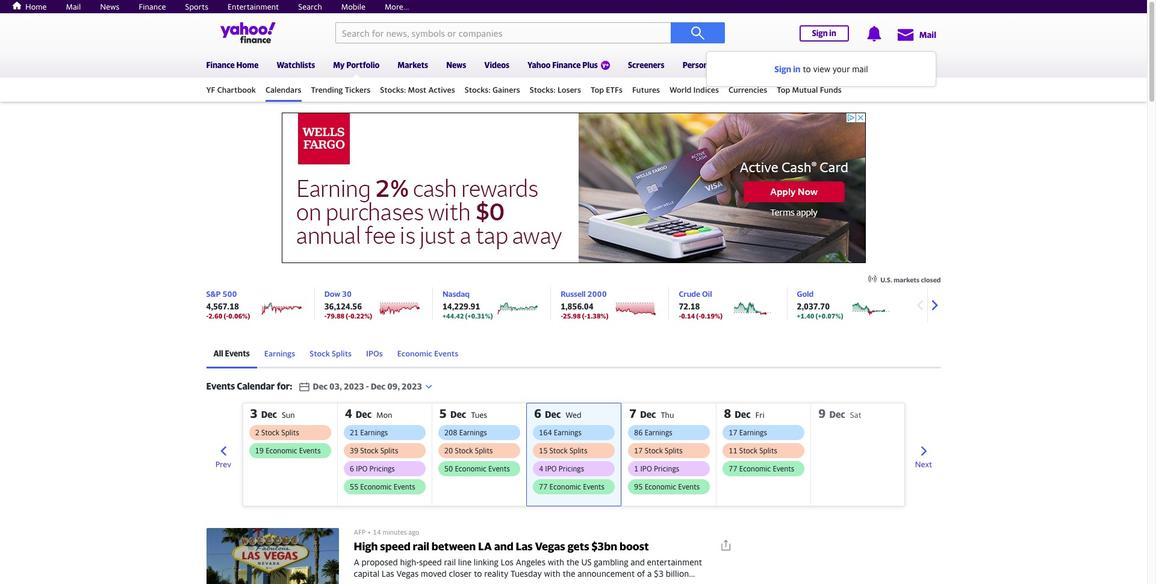 Task type: describe. For each thing, give the bounding box(es) containing it.
russell 2000 link
[[561, 289, 607, 299]]

0 vertical spatial 77
[[729, 464, 738, 473]]

2000
[[588, 289, 607, 299]]

tickers
[[345, 85, 371, 95]]

2
[[255, 428, 259, 437]]

home link
[[8, 1, 47, 11]]

0 horizontal spatial las
[[382, 569, 394, 579]]

a
[[354, 557, 360, 567]]

stocks: for stocks: most actives
[[380, 85, 406, 95]]

afp
[[354, 528, 366, 536]]

for:
[[277, 381, 292, 391]]

earnings for 4
[[360, 428, 388, 437]]

of
[[637, 569, 645, 579]]

trending tickers link
[[311, 80, 371, 100]]

videos
[[484, 60, 510, 70]]

fri
[[756, 410, 765, 420]]

events down 'all'
[[206, 381, 235, 391]]

stock up 03,
[[310, 349, 330, 358]]

164
[[539, 428, 552, 437]]

25.98
[[563, 312, 581, 320]]

0.06%)
[[228, 312, 250, 320]]

closed
[[921, 276, 941, 284]]

dec for 5
[[450, 409, 466, 420]]

+1.40
[[797, 312, 815, 320]]

4 for ipo
[[539, 464, 543, 473]]

1 vertical spatial linking
[[448, 580, 473, 584]]

top mutual funds link
[[777, 80, 842, 100]]

between
[[432, 540, 476, 553]]

ipos link
[[359, 340, 390, 369]]

splits for 5
[[475, 446, 493, 455]]

top mutual funds
[[777, 85, 842, 95]]

biggest
[[601, 580, 629, 584]]

rail inside a proposed high-speed rail line linking los angeles with the us gambling and entertainment capital las vegas moved closer to reality tuesday with the announcement of a $3 billion government grant.a line linking las vegas with america's second biggest city has be
[[444, 557, 456, 567]]

economic events
[[397, 349, 458, 358]]

sign for sign in
[[812, 28, 828, 38]]

mail
[[852, 64, 868, 74]]

currencies link
[[729, 80, 767, 100]]

finance up yf
[[206, 60, 235, 70]]

0.14
[[681, 312, 695, 320]]

208 earnings
[[444, 428, 487, 437]]

0 vertical spatial linking
[[474, 557, 499, 567]]

6 for dec
[[534, 407, 541, 420]]

2 horizontal spatial las
[[516, 540, 533, 553]]

events down 1 ipo pricings
[[678, 482, 700, 491]]

39
[[350, 446, 358, 455]]

0 horizontal spatial mail link
[[66, 2, 81, 11]]

sign in to view your mail
[[775, 64, 868, 74]]

tuesday
[[511, 569, 542, 579]]

mutual
[[792, 85, 818, 95]]

events down '+44.42'
[[434, 349, 458, 358]]

tab list containing all events
[[206, 340, 941, 369]]

and inside a proposed high-speed rail line linking los angeles with the us gambling and entertainment capital las vegas moved closer to reality tuesday with the announcement of a $3 billion government grant.a line linking las vegas with america's second biggest city has be
[[631, 557, 645, 567]]

yf
[[206, 85, 215, 95]]

stocks: for stocks: gainers
[[465, 85, 491, 95]]

0 horizontal spatial rail
[[413, 540, 429, 553]]

86
[[634, 428, 643, 437]]

all events
[[214, 349, 250, 358]]

economic down 4 ipo pricings
[[550, 482, 581, 491]]

news for right news link
[[446, 60, 466, 70]]

high
[[354, 540, 378, 553]]

1 vertical spatial mail
[[920, 30, 937, 40]]

economic down 6 ipo pricings
[[360, 482, 392, 491]]

20 stock splits
[[444, 446, 493, 455]]

actives
[[429, 85, 455, 95]]

pricings for 7
[[654, 464, 680, 473]]

dec left 09,
[[371, 381, 386, 391]]

earnings link
[[257, 340, 303, 369]]

yahoo finance plus link
[[528, 52, 610, 78]]

1 horizontal spatial to
[[803, 64, 811, 74]]

0.19%)
[[701, 312, 723, 320]]

1 vertical spatial 77
[[539, 482, 548, 491]]

oil
[[702, 289, 712, 299]]

2 2023 from the left
[[402, 381, 422, 391]]

u.s. markets closed
[[881, 276, 941, 284]]

stocks: losers link
[[530, 80, 581, 100]]

personal finance
[[683, 60, 745, 70]]

0 vertical spatial and
[[494, 540, 514, 553]]

economic down 11 stock splits
[[740, 464, 771, 473]]

chartbook
[[217, 85, 256, 95]]

sports link
[[185, 2, 208, 11]]

finance left the sports link
[[139, 2, 166, 11]]

grant.a
[[402, 580, 430, 584]]

second
[[572, 580, 599, 584]]

a
[[647, 569, 652, 579]]

finance up currencies link
[[717, 60, 745, 70]]

gold
[[797, 289, 814, 299]]

social media share article menu image
[[719, 539, 731, 551]]

earnings for 5
[[459, 428, 487, 437]]

2,037.70
[[797, 302, 830, 311]]

9 dec sat
[[819, 407, 862, 420]]

0 horizontal spatial vegas
[[396, 569, 419, 579]]

proposed
[[362, 557, 398, 567]]

plus
[[583, 60, 598, 70]]

500
[[222, 289, 237, 299]]

- for 0.14
[[679, 312, 681, 320]]

sun
[[282, 410, 295, 420]]

2 vertical spatial with
[[514, 580, 531, 584]]

reality
[[484, 569, 509, 579]]

trending tickers
[[311, 85, 371, 95]]

gets
[[568, 540, 589, 553]]

(- for 72.18
[[696, 312, 701, 320]]

dec 03, 2023 - dec 09, 2023
[[313, 381, 422, 391]]

1 horizontal spatial vegas
[[490, 580, 512, 584]]

2 stock splits
[[255, 428, 299, 437]]

personal finance link
[[683, 52, 745, 75]]

next link
[[907, 439, 941, 473]]

sign for sign in to view your mail
[[775, 64, 792, 74]]

capital
[[354, 569, 380, 579]]

(+0.07%)
[[816, 312, 843, 320]]

stocks: most actives
[[380, 85, 455, 95]]

pricings for 6
[[559, 464, 584, 473]]

events down 11 stock splits
[[773, 464, 795, 473]]

tues
[[471, 410, 487, 420]]

next
[[915, 460, 933, 469]]

1,856.04
[[561, 302, 594, 311]]

79.88
[[327, 312, 345, 320]]

0 vertical spatial the
[[567, 557, 579, 567]]

1.38%)
[[587, 312, 609, 320]]

50
[[444, 464, 453, 473]]

moved
[[421, 569, 447, 579]]

my
[[333, 60, 345, 70]]

events down 4 ipo pricings
[[583, 482, 605, 491]]

dec for 7
[[640, 409, 656, 420]]

Search for news, symbols or companies text field
[[335, 22, 671, 43]]

earnings for 6
[[554, 428, 582, 437]]

•
[[368, 528, 371, 536]]

u.s.
[[881, 276, 893, 284]]

(- for 4,567.18
[[224, 312, 228, 320]]

2 vertical spatial las
[[475, 580, 488, 584]]

(- for 1,856.04
[[582, 312, 587, 320]]

splits left ipos
[[332, 349, 352, 358]]

futures
[[632, 85, 660, 95]]

- for 25.98
[[561, 312, 563, 320]]

sat
[[850, 410, 862, 420]]

17 for 17 stock splits
[[634, 446, 643, 455]]

news for the left news link
[[100, 2, 120, 11]]

watchlists
[[277, 60, 315, 70]]

1 vertical spatial the
[[563, 569, 576, 579]]

1 vertical spatial sign in link
[[775, 64, 801, 74]]

stock right 2
[[261, 428, 280, 437]]

1 vertical spatial mail link
[[897, 23, 937, 45]]

6 for ipo
[[350, 464, 354, 473]]

economic down 1 ipo pricings
[[645, 482, 676, 491]]

futures link
[[632, 80, 660, 100]]

economic down 2 stock splits
[[266, 446, 297, 455]]

1 vertical spatial advertisement region
[[760, 519, 941, 584]]

events down 6 ipo pricings
[[394, 482, 415, 491]]

dec left 03,
[[313, 381, 328, 391]]

dec for 4
[[356, 409, 372, 420]]



Task type: vqa. For each thing, say whether or not it's contained in the screenshot.
Top Mutual Funds link
yes



Task type: locate. For each thing, give the bounding box(es) containing it.
in up mutual
[[793, 64, 801, 74]]

6 down 39
[[350, 464, 354, 473]]

thu
[[661, 410, 674, 420]]

0 horizontal spatial stocks:
[[380, 85, 406, 95]]

ipo for 7
[[641, 464, 652, 473]]

0 vertical spatial 77 economic events
[[729, 464, 795, 473]]

all events link
[[206, 340, 257, 369]]

the left us
[[567, 557, 579, 567]]

dec up 21 earnings
[[356, 409, 372, 420]]

rail up closer
[[444, 557, 456, 567]]

19 economic events
[[255, 446, 321, 455]]

(- inside dow 30 36,124.56 -79.88 (-0.22%)
[[346, 312, 351, 320]]

news inside navigation
[[446, 60, 466, 70]]

splits up 6 ipo pricings
[[380, 446, 398, 455]]

dec inside 6 dec wed
[[545, 409, 561, 420]]

17 down 86
[[634, 446, 643, 455]]

2 horizontal spatial vegas
[[535, 540, 565, 553]]

to inside a proposed high-speed rail line linking los angeles with the us gambling and entertainment capital las vegas moved closer to reality tuesday with the announcement of a $3 billion government grant.a line linking las vegas with america's second biggest city has be
[[474, 569, 482, 579]]

0 horizontal spatial top
[[591, 85, 604, 95]]

mobile link
[[341, 2, 366, 11]]

0 horizontal spatial news link
[[100, 2, 120, 11]]

stock for 5
[[455, 446, 473, 455]]

earnings for 7
[[645, 428, 673, 437]]

0 horizontal spatial in
[[793, 64, 801, 74]]

next image
[[925, 296, 944, 314]]

0 vertical spatial in
[[830, 28, 836, 38]]

1 vertical spatial speed
[[419, 557, 442, 567]]

and up 'of'
[[631, 557, 645, 567]]

speed up moved
[[419, 557, 442, 567]]

stock
[[310, 349, 330, 358], [261, 428, 280, 437], [360, 446, 379, 455], [455, 446, 473, 455], [550, 446, 568, 455], [645, 446, 663, 455], [740, 446, 758, 455]]

earnings up the 20 stock splits
[[459, 428, 487, 437]]

in for sign in to view your mail
[[793, 64, 801, 74]]

1 ipo from the left
[[356, 464, 368, 473]]

previous image
[[911, 296, 929, 314]]

17
[[729, 428, 738, 437], [634, 446, 643, 455]]

stock right 20
[[455, 446, 473, 455]]

0 vertical spatial 17
[[729, 428, 738, 437]]

1 vertical spatial home
[[236, 60, 259, 70]]

(- inside 's&p 500 4,567.18 -2.60 (-0.06%)'
[[224, 312, 228, 320]]

1 horizontal spatial las
[[475, 580, 488, 584]]

home inside 'finance home' link
[[236, 60, 259, 70]]

1 2023 from the left
[[344, 381, 364, 391]]

in
[[830, 28, 836, 38], [793, 64, 801, 74]]

4 down 15
[[539, 464, 543, 473]]

(-
[[224, 312, 228, 320], [346, 312, 351, 320], [582, 312, 587, 320], [696, 312, 701, 320]]

1 horizontal spatial news link
[[446, 52, 466, 75]]

top inside the top etfs link
[[591, 85, 604, 95]]

events down 2 stock splits
[[299, 446, 321, 455]]

stocks: for stocks: losers
[[530, 85, 556, 95]]

closer
[[449, 569, 472, 579]]

pricings for 4
[[370, 464, 395, 473]]

(+0.31%)
[[465, 312, 493, 320]]

- for 79.88
[[324, 312, 327, 320]]

9
[[819, 407, 826, 420]]

3 ipo from the left
[[641, 464, 652, 473]]

0 vertical spatial 6
[[534, 407, 541, 420]]

sign up sign in to view your mail
[[812, 28, 828, 38]]

mail right home link
[[66, 2, 81, 11]]

4 up 21
[[345, 407, 352, 420]]

events down the 20 stock splits
[[488, 464, 510, 473]]

funds
[[820, 85, 842, 95]]

(- for 36,124.56
[[346, 312, 351, 320]]

1 horizontal spatial pricings
[[559, 464, 584, 473]]

stocks: down yahoo
[[530, 85, 556, 95]]

0 horizontal spatial 77
[[539, 482, 548, 491]]

1 horizontal spatial line
[[458, 557, 472, 567]]

1 horizontal spatial speed
[[419, 557, 442, 567]]

- inside crude oil 72.18 -0.14 (-0.19%)
[[679, 312, 681, 320]]

line down moved
[[432, 580, 446, 584]]

1 vertical spatial to
[[474, 569, 482, 579]]

to right closer
[[474, 569, 482, 579]]

72.18
[[679, 302, 700, 311]]

stock for 4
[[360, 446, 379, 455]]

gold link
[[797, 289, 814, 299]]

1 horizontal spatial mail
[[920, 30, 937, 40]]

earnings up 15 stock splits at the bottom of the page
[[554, 428, 582, 437]]

dec right 9
[[830, 409, 845, 420]]

top left mutual
[[777, 85, 790, 95]]

economic
[[397, 349, 432, 358], [266, 446, 297, 455], [455, 464, 487, 473], [740, 464, 771, 473], [360, 482, 392, 491], [550, 482, 581, 491], [645, 482, 676, 491]]

6 dec wed
[[534, 407, 582, 420]]

top left "etfs" on the top of the page
[[591, 85, 604, 95]]

0 horizontal spatial 6
[[350, 464, 354, 473]]

0 vertical spatial to
[[803, 64, 811, 74]]

1 vertical spatial las
[[382, 569, 394, 579]]

1 horizontal spatial 4
[[539, 464, 543, 473]]

stocks: left most
[[380, 85, 406, 95]]

- inside dow 30 36,124.56 -79.88 (-0.22%)
[[324, 312, 327, 320]]

navigation
[[0, 49, 1147, 102]]

0 vertical spatial vegas
[[535, 540, 565, 553]]

1 horizontal spatial 2023
[[402, 381, 422, 391]]

sign up 'top mutual funds'
[[775, 64, 792, 74]]

earnings
[[264, 349, 295, 358], [360, 428, 388, 437], [459, 428, 487, 437], [554, 428, 582, 437], [645, 428, 673, 437], [740, 428, 767, 437]]

calendars link
[[266, 80, 301, 100]]

dec for 9
[[830, 409, 845, 420]]

splits for 6
[[570, 446, 588, 455]]

dec for 8
[[735, 409, 751, 420]]

mail link right notifications icon
[[897, 23, 937, 45]]

top inside top mutual funds link
[[777, 85, 790, 95]]

mail right notifications icon
[[920, 30, 937, 40]]

pricings
[[370, 464, 395, 473], [559, 464, 584, 473], [654, 464, 680, 473]]

indices
[[694, 85, 719, 95]]

2023 right 09,
[[402, 381, 422, 391]]

las down reality
[[475, 580, 488, 584]]

rail down ago
[[413, 540, 429, 553]]

stock for 6
[[550, 446, 568, 455]]

linking
[[474, 557, 499, 567], [448, 580, 473, 584]]

the up second
[[563, 569, 576, 579]]

1 horizontal spatial 77 economic events
[[729, 464, 795, 473]]

0 horizontal spatial ipo
[[356, 464, 368, 473]]

14
[[373, 528, 381, 536]]

6 up 164
[[534, 407, 541, 420]]

home inside home link
[[25, 2, 47, 11]]

splits up 4 ipo pricings
[[570, 446, 588, 455]]

splits for 7
[[665, 446, 683, 455]]

- down 4,567.18
[[206, 312, 209, 320]]

dec right 5
[[450, 409, 466, 420]]

notifications image
[[867, 26, 882, 42]]

(- down 1,856.04
[[582, 312, 587, 320]]

0 horizontal spatial line
[[432, 580, 446, 584]]

95 economic events
[[634, 482, 700, 491]]

0 vertical spatial line
[[458, 557, 472, 567]]

with
[[548, 557, 564, 567], [544, 569, 561, 579], [514, 580, 531, 584]]

0 horizontal spatial and
[[494, 540, 514, 553]]

4 (- from the left
[[696, 312, 701, 320]]

ipo
[[356, 464, 368, 473], [545, 464, 557, 473], [641, 464, 652, 473]]

1 vertical spatial line
[[432, 580, 446, 584]]

2023 right 03,
[[344, 381, 364, 391]]

in for sign in
[[830, 28, 836, 38]]

1 horizontal spatial sign
[[812, 28, 828, 38]]

speed inside a proposed high-speed rail line linking los angeles with the us gambling and entertainment capital las vegas moved closer to reality tuesday with the announcement of a $3 billion government grant.a line linking las vegas with america's second biggest city has be
[[419, 557, 442, 567]]

markets link
[[398, 52, 428, 75]]

0 horizontal spatial 17
[[634, 446, 643, 455]]

0 vertical spatial with
[[548, 557, 564, 567]]

1 stocks: from the left
[[380, 85, 406, 95]]

1 horizontal spatial ipo
[[545, 464, 557, 473]]

0 horizontal spatial home
[[25, 2, 47, 11]]

77
[[729, 464, 738, 473], [539, 482, 548, 491]]

0 horizontal spatial 4
[[345, 407, 352, 420]]

advertisement region
[[282, 113, 866, 263], [760, 519, 941, 584]]

line up closer
[[458, 557, 472, 567]]

mail link right home link
[[66, 2, 81, 11]]

17 up 11
[[729, 428, 738, 437]]

markets
[[398, 60, 428, 70]]

dec for 6
[[545, 409, 561, 420]]

screeners link
[[628, 52, 665, 75]]

0 horizontal spatial linking
[[448, 580, 473, 584]]

77 down 4 ipo pricings
[[539, 482, 548, 491]]

1 horizontal spatial news
[[446, 60, 466, 70]]

dow 30 36,124.56 -79.88 (-0.22%)
[[324, 289, 372, 320]]

stock for 7
[[645, 446, 663, 455]]

top for top etfs
[[591, 85, 604, 95]]

dec inside "8 dec fri"
[[735, 409, 751, 420]]

and up los
[[494, 540, 514, 553]]

3 (- from the left
[[582, 312, 587, 320]]

1 vertical spatial vegas
[[396, 569, 419, 579]]

2 (- from the left
[[346, 312, 351, 320]]

0 vertical spatial sign
[[812, 28, 828, 38]]

pricings up 55 economic events
[[370, 464, 395, 473]]

8 dec fri
[[724, 407, 765, 420]]

0 vertical spatial advertisement region
[[282, 113, 866, 263]]

0 horizontal spatial 77 economic events
[[539, 482, 605, 491]]

- down 72.18
[[679, 312, 681, 320]]

77 economic events down 11 stock splits
[[729, 464, 795, 473]]

yf chartbook
[[206, 85, 256, 95]]

2 stocks: from the left
[[465, 85, 491, 95]]

4 for dec
[[345, 407, 352, 420]]

0.22%)
[[351, 312, 372, 320]]

dow
[[324, 289, 340, 299]]

1 horizontal spatial stocks:
[[465, 85, 491, 95]]

top
[[591, 85, 604, 95], [777, 85, 790, 95]]

- down "36,124.56"
[[324, 312, 327, 320]]

0 horizontal spatial news
[[100, 2, 120, 11]]

0 vertical spatial rail
[[413, 540, 429, 553]]

2 vertical spatial vegas
[[490, 580, 512, 584]]

77 economic events
[[729, 464, 795, 473], [539, 482, 605, 491]]

1 horizontal spatial mail link
[[897, 23, 937, 45]]

news left finance link
[[100, 2, 120, 11]]

- for dec
[[366, 381, 369, 391]]

1 horizontal spatial and
[[631, 557, 645, 567]]

1 ipo pricings
[[634, 464, 680, 473]]

to left view on the right of page
[[803, 64, 811, 74]]

5
[[440, 407, 447, 420]]

nasdaq link
[[443, 289, 470, 299]]

crude oil link
[[679, 289, 712, 299]]

0 horizontal spatial to
[[474, 569, 482, 579]]

77 down 11
[[729, 464, 738, 473]]

1 horizontal spatial 17
[[729, 428, 738, 437]]

1 vertical spatial news link
[[446, 52, 466, 75]]

try the new yahoo finance image
[[800, 56, 936, 73]]

stocks: gainers link
[[465, 80, 520, 100]]

1 pricings from the left
[[370, 464, 395, 473]]

2 pricings from the left
[[559, 464, 584, 473]]

my portfolio link
[[333, 52, 380, 78]]

2 ipo from the left
[[545, 464, 557, 473]]

1 (- from the left
[[224, 312, 228, 320]]

1 horizontal spatial home
[[236, 60, 259, 70]]

4
[[345, 407, 352, 420], [539, 464, 543, 473]]

vegas up angeles
[[535, 540, 565, 553]]

0 horizontal spatial speed
[[380, 540, 411, 553]]

1 top from the left
[[591, 85, 604, 95]]

splits for 4
[[380, 446, 398, 455]]

14,229.91
[[443, 302, 480, 311]]

top for top mutual funds
[[777, 85, 790, 95]]

0 vertical spatial las
[[516, 540, 533, 553]]

0 vertical spatial mail
[[66, 2, 81, 11]]

sports
[[185, 2, 208, 11]]

1 vertical spatial and
[[631, 557, 645, 567]]

3 pricings from the left
[[654, 464, 680, 473]]

1 vertical spatial news
[[446, 60, 466, 70]]

ipo right 1
[[641, 464, 652, 473]]

stocks: left gainers
[[465, 85, 491, 95]]

0 vertical spatial 4
[[345, 407, 352, 420]]

losers
[[558, 85, 581, 95]]

(- down "36,124.56"
[[346, 312, 351, 320]]

(- inside russell 2000 1,856.04 -25.98 (-1.38%)
[[582, 312, 587, 320]]

1 vertical spatial rail
[[444, 557, 456, 567]]

earnings for 8
[[740, 428, 767, 437]]

news link up the actives
[[446, 52, 466, 75]]

stock for 8
[[740, 446, 758, 455]]

splits for 8
[[760, 446, 777, 455]]

1 horizontal spatial 77
[[729, 464, 738, 473]]

dec inside "7 dec thu"
[[640, 409, 656, 420]]

2 horizontal spatial stocks:
[[530, 85, 556, 95]]

government
[[354, 580, 400, 584]]

your
[[833, 64, 850, 74]]

3 dec sun
[[250, 407, 295, 420]]

36,124.56
[[324, 302, 362, 311]]

0 vertical spatial mail link
[[66, 2, 81, 11]]

dec up 164 earnings
[[545, 409, 561, 420]]

news
[[100, 2, 120, 11], [446, 60, 466, 70]]

speed
[[380, 540, 411, 553], [419, 557, 442, 567]]

77 economic events down 4 ipo pricings
[[539, 482, 605, 491]]

splits down 17 earnings on the right bottom
[[760, 446, 777, 455]]

stock right 39
[[360, 446, 379, 455]]

world indices link
[[670, 80, 719, 100]]

dec for 3
[[261, 409, 277, 420]]

0 vertical spatial home
[[25, 2, 47, 11]]

11 stock splits
[[729, 446, 777, 455]]

- inside russell 2000 1,856.04 -25.98 (-1.38%)
[[561, 312, 563, 320]]

home
[[25, 2, 47, 11], [236, 60, 259, 70]]

america's
[[533, 580, 570, 584]]

(- down 4,567.18
[[224, 312, 228, 320]]

view
[[813, 64, 831, 74]]

vegas down high-
[[396, 569, 419, 579]]

news up the actives
[[446, 60, 466, 70]]

0 vertical spatial speed
[[380, 540, 411, 553]]

dow 30 link
[[324, 289, 352, 299]]

speed down minutes
[[380, 540, 411, 553]]

(- right 0.14
[[696, 312, 701, 320]]

0 horizontal spatial pricings
[[370, 464, 395, 473]]

- left 09,
[[366, 381, 369, 391]]

afp • 14 minutes ago
[[354, 528, 419, 536]]

city
[[631, 580, 645, 584]]

splits down sun
[[281, 428, 299, 437]]

1 vertical spatial with
[[544, 569, 561, 579]]

search image
[[691, 26, 705, 40]]

news link left finance link
[[100, 2, 120, 11]]

8
[[724, 407, 731, 420]]

1 vertical spatial 17
[[634, 446, 643, 455]]

tab list
[[206, 340, 941, 369]]

2 horizontal spatial pricings
[[654, 464, 680, 473]]

economic down the 20 stock splits
[[455, 464, 487, 473]]

earnings inside 'link'
[[264, 349, 295, 358]]

navigation containing finance home
[[0, 49, 1147, 102]]

- down 1,856.04
[[561, 312, 563, 320]]

prev link
[[206, 439, 240, 473]]

dec inside the 5 dec tues
[[450, 409, 466, 420]]

events right 'all'
[[225, 349, 250, 358]]

las up government
[[382, 569, 394, 579]]

1 horizontal spatial in
[[830, 28, 836, 38]]

1 vertical spatial sign
[[775, 64, 792, 74]]

164 earnings
[[539, 428, 582, 437]]

dec
[[313, 381, 328, 391], [371, 381, 386, 391], [261, 409, 277, 420], [356, 409, 372, 420], [450, 409, 466, 420], [545, 409, 561, 420], [640, 409, 656, 420], [735, 409, 751, 420], [830, 409, 845, 420]]

(- inside crude oil 72.18 -0.14 (-0.19%)
[[696, 312, 701, 320]]

more...
[[385, 2, 409, 11]]

ipo up 55 on the left of page
[[356, 464, 368, 473]]

mobile
[[341, 2, 366, 11]]

ipo down 15
[[545, 464, 557, 473]]

dec inside 9 dec sat
[[830, 409, 845, 420]]

dec inside the 4 dec mon
[[356, 409, 372, 420]]

more... link
[[385, 2, 409, 11]]

0 vertical spatial news
[[100, 2, 120, 11]]

1 horizontal spatial top
[[777, 85, 790, 95]]

0 horizontal spatial mail
[[66, 2, 81, 11]]

17 for 17 earnings
[[729, 428, 738, 437]]

15 stock splits
[[539, 446, 588, 455]]

sign in link up view on the right of page
[[800, 25, 849, 42]]

+44.42
[[443, 312, 464, 320]]

in up your
[[830, 28, 836, 38]]

3 stocks: from the left
[[530, 85, 556, 95]]

finance
[[139, 2, 166, 11], [206, 60, 235, 70], [552, 60, 581, 70], [717, 60, 745, 70]]

2 horizontal spatial ipo
[[641, 464, 652, 473]]

2 top from the left
[[777, 85, 790, 95]]

1 vertical spatial 6
[[350, 464, 354, 473]]

- inside 's&p 500 4,567.18 -2.60 (-0.06%)'
[[206, 312, 209, 320]]

1 horizontal spatial 6
[[534, 407, 541, 420]]

pricings up "95 economic events"
[[654, 464, 680, 473]]

sign inside sign in link
[[812, 28, 828, 38]]

splits up 50 economic events
[[475, 446, 493, 455]]

finance left plus in the top of the page
[[552, 60, 581, 70]]

1 horizontal spatial linking
[[474, 557, 499, 567]]

sign in link up mutual
[[775, 64, 801, 74]]

0 vertical spatial sign in link
[[800, 25, 849, 42]]

economic up 09,
[[397, 349, 432, 358]]

linking down closer
[[448, 580, 473, 584]]

stocks:
[[380, 85, 406, 95], [465, 85, 491, 95], [530, 85, 556, 95]]

7
[[629, 407, 637, 420]]

top etfs link
[[591, 80, 623, 100]]

splits up 1 ipo pricings
[[665, 446, 683, 455]]

1 vertical spatial in
[[793, 64, 801, 74]]

dec right 3
[[261, 409, 277, 420]]

rail
[[413, 540, 429, 553], [444, 557, 456, 567]]

2023
[[344, 381, 364, 391], [402, 381, 422, 391]]

premium yahoo finance logo image
[[601, 61, 610, 70]]

1 vertical spatial 77 economic events
[[539, 482, 605, 491]]

stock right 15
[[550, 446, 568, 455]]

las up angeles
[[516, 540, 533, 553]]

gambling
[[594, 557, 629, 567]]

dec right 8 at the bottom of the page
[[735, 409, 751, 420]]

linking up reality
[[474, 557, 499, 567]]

stock down 86 earnings
[[645, 446, 663, 455]]

$3
[[654, 569, 664, 579]]

21
[[350, 428, 358, 437]]

- for 2.60
[[206, 312, 209, 320]]

ipo for 6
[[545, 464, 557, 473]]

earnings up the 39 stock splits
[[360, 428, 388, 437]]

ipo for 4
[[356, 464, 368, 473]]

dec inside '3 dec sun'
[[261, 409, 277, 420]]



